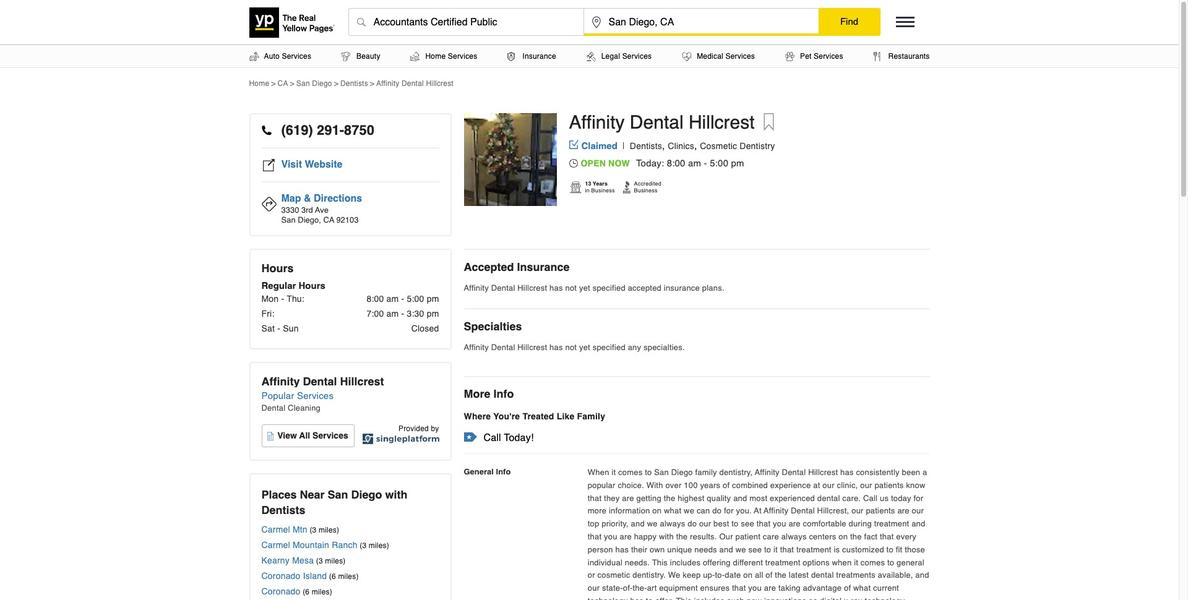 Task type: describe. For each thing, give the bounding box(es) containing it.
of-
[[623, 584, 633, 593]]

specialties.
[[644, 343, 685, 352]]

during
[[849, 519, 872, 529]]

1 horizontal spatial affinity dental hillcrest
[[569, 111, 755, 133]]

visit
[[281, 159, 302, 170]]

information
[[609, 506, 650, 516]]

art
[[647, 584, 657, 593]]

and up happy
[[631, 519, 645, 529]]

1 vertical spatial (3
[[360, 542, 367, 550]]

today
[[891, 494, 911, 503]]

2 vertical spatial (3
[[316, 557, 323, 566]]

available,
[[878, 571, 913, 580]]

island
[[303, 571, 327, 581]]

to up available,
[[887, 558, 894, 567]]

latest
[[789, 571, 809, 580]]

general
[[897, 558, 925, 567]]

to up with in the bottom of the page
[[645, 468, 652, 477]]

affinity inside breadcrumbs navigation
[[376, 79, 399, 88]]

our up during
[[852, 506, 864, 516]]

affinity up combined
[[755, 468, 780, 477]]

1 horizontal spatial do
[[713, 506, 722, 516]]

more info
[[464, 387, 514, 400]]

info for more info
[[494, 387, 514, 400]]

0 horizontal spatial on
[[653, 506, 662, 516]]

1 vertical spatial it
[[774, 545, 778, 554]]

mtn
[[293, 525, 308, 535]]

2 horizontal spatial you
[[773, 519, 786, 529]]

1 horizontal spatial insurance
[[664, 283, 700, 293]]

services for auto services
[[282, 52, 311, 61]]

- right mon at the left of page
[[281, 294, 284, 304]]

0 horizontal spatial call
[[484, 433, 501, 444]]

to left fit
[[887, 545, 894, 554]]

coronado island link
[[261, 571, 327, 581]]

highest
[[678, 494, 705, 503]]

to down care
[[764, 545, 771, 554]]

coronado link
[[261, 587, 301, 597]]

dental down specialties
[[491, 343, 515, 352]]

affinity down specialties
[[464, 343, 489, 352]]

1 vertical spatial dentists link
[[630, 141, 662, 151]]

Where? text field
[[584, 9, 818, 36]]

breadcrumbs navigation
[[249, 79, 930, 89]]

now
[[608, 158, 630, 168]]

consistently
[[856, 468, 900, 477]]

0 horizontal spatial hours
[[261, 262, 294, 275]]

know
[[906, 481, 926, 490]]

that down top
[[588, 532, 602, 542]]

patient
[[736, 532, 761, 542]]

experienced
[[770, 494, 815, 503]]

auto services
[[264, 52, 311, 61]]

1 horizontal spatial of
[[766, 571, 773, 580]]

view
[[277, 431, 297, 441]]

person
[[588, 545, 613, 554]]

0 vertical spatial (3
[[310, 526, 317, 535]]

all
[[755, 571, 763, 580]]

0 horizontal spatial for
[[724, 506, 734, 516]]

affinity dental hillcrest popular services dental cleaning
[[261, 375, 384, 413]]

restaurants
[[888, 52, 930, 61]]

popular
[[261, 391, 294, 401]]

(619) 291-8750 link
[[261, 114, 439, 149]]

years
[[700, 481, 721, 490]]

cosmetic
[[700, 141, 737, 151]]

diego inside places near san diego with dentists
[[351, 488, 382, 501]]

auto
[[264, 52, 280, 61]]

specialties
[[464, 320, 522, 333]]

the down the over
[[664, 494, 675, 503]]

1 vertical spatial treatment
[[796, 545, 832, 554]]

today!
[[504, 433, 534, 444]]

1 vertical spatial do
[[688, 519, 697, 529]]

dental down popular
[[261, 404, 285, 413]]

the up taking
[[775, 571, 787, 580]]

to right best
[[732, 519, 739, 529]]

0 vertical spatial patients
[[875, 481, 904, 490]]

1 vertical spatial services
[[313, 431, 348, 441]]

diego,
[[298, 215, 321, 225]]

diego inside 'when it comes to san diego family dentistry, affinity dental hillcrest has consistently been a popular choice. with over 100 years of combined experience at our clinic, our patients know that they are getting the highest quality and most experienced dental care. call us today for more information on what we can do for you.  at affinity dental hillcrest, our patients are our top priority, and we always do our best to see that you are comfortable during treatment and that you are happy with the results. our patient care always centers on the fact that every person has their own unique needs and we see to it that treatment is customized to fit those individual needs. this includes offering different treatment options when it comes to general or cosmetic dentistry. we keep up-to-date on all of the latest dental treatments available, and our state-of-the-art equipment ensures that you are taking advantage of what current technology has to offer. this includes such new innovations as digital x-ray t'
[[671, 468, 693, 477]]

browse restaurants image
[[874, 52, 881, 61]]

0 horizontal spatial insurance
[[523, 52, 556, 61]]

san inside breadcrumbs navigation
[[296, 79, 310, 88]]

affinity dental hillcrest inside breadcrumbs navigation
[[376, 79, 454, 88]]

call inside 'when it comes to san diego family dentistry, affinity dental hillcrest has consistently been a popular choice. with over 100 years of combined experience at our clinic, our patients know that they are getting the highest quality and most experienced dental care. call us today for more information on what we can do for you.  at affinity dental hillcrest, our patients are our top priority, and we always do our best to see that you are comfortable during treatment and that you are happy with the results. our patient care always centers on the fact that every person has their own unique needs and we see to it that treatment is customized to fit those individual needs. this includes offering different treatment options when it comes to general or cosmetic dentistry. we keep up-to-date on all of the latest dental treatments available, and our state-of-the-art equipment ensures that you are taking advantage of what current technology has to offer. this includes such new innovations as digital x-ray t'
[[863, 494, 878, 503]]

our right at at the bottom right of page
[[823, 481, 835, 490]]

browse beauty image
[[342, 52, 350, 61]]

7:00
[[367, 309, 384, 319]]

accepted insurance
[[464, 261, 570, 274]]

2 vertical spatial on
[[743, 571, 753, 580]]

1 vertical spatial on
[[839, 532, 848, 542]]

2 horizontal spatial it
[[854, 558, 858, 567]]

pm for 7:00 am - 3:30 pm
[[427, 309, 439, 319]]

- down dentists , clinics , cosmetic dentistry
[[704, 158, 707, 168]]

0 horizontal spatial you
[[604, 532, 617, 542]]

the up unique
[[676, 532, 688, 542]]

dental inside breadcrumbs navigation
[[402, 79, 424, 88]]

yp image
[[569, 181, 582, 194]]

affinity right at
[[764, 506, 789, 516]]

business inside accredited business
[[634, 188, 658, 194]]

(619)
[[281, 123, 313, 138]]

call today! link
[[484, 433, 534, 444]]

affinity down accepted
[[464, 283, 489, 293]]

accepted
[[628, 283, 662, 293]]

that up latest
[[780, 545, 794, 554]]

dental up "popular services" link
[[303, 375, 337, 388]]

0 vertical spatial this
[[652, 558, 668, 567]]

1 vertical spatial see
[[749, 545, 762, 554]]

dental up clinics
[[630, 111, 684, 133]]

san diego
[[296, 79, 332, 88]]

1 vertical spatial always
[[781, 532, 807, 542]]

to-
[[715, 571, 725, 580]]

0 vertical spatial always
[[660, 519, 685, 529]]

dental up experience
[[782, 468, 806, 477]]

1 vertical spatial hours
[[299, 280, 325, 291]]

pm for 8:00 am - 5:00 pm
[[427, 294, 439, 304]]

that up more
[[588, 494, 602, 503]]

mon
[[261, 294, 279, 304]]

is
[[834, 545, 840, 554]]

dentists for dentists , clinics , cosmetic dentistry
[[630, 141, 662, 151]]

where
[[464, 412, 491, 421]]

plans.
[[702, 283, 725, 293]]

browse medical services image
[[682, 52, 692, 61]]

Find a business text field
[[349, 9, 583, 36]]

centers
[[809, 532, 836, 542]]

and down our
[[720, 545, 733, 554]]

0 vertical spatial pm
[[731, 158, 744, 168]]

near
[[300, 488, 325, 501]]

to down "art"
[[646, 597, 653, 600]]

general
[[464, 467, 494, 477]]

are up innovations
[[764, 584, 776, 593]]

like
[[557, 412, 575, 421]]

they
[[604, 494, 620, 503]]

2 vertical spatial treatment
[[765, 558, 801, 567]]

0 vertical spatial treatment
[[874, 519, 909, 529]]

unique
[[667, 545, 692, 554]]

dentistry.
[[633, 571, 666, 580]]

and up every
[[912, 519, 926, 529]]

home link
[[249, 79, 269, 88]]

are up information
[[622, 494, 634, 503]]

specified for accepted insurance
[[593, 283, 626, 293]]

0 horizontal spatial of
[[723, 481, 730, 490]]

1 vertical spatial dental
[[811, 571, 834, 580]]

1 vertical spatial comes
[[861, 558, 885, 567]]

affinity inside affinity dental hillcrest popular services dental cleaning
[[261, 375, 300, 388]]

legal
[[601, 52, 620, 61]]

1 vertical spatial we
[[647, 519, 658, 529]]

0 vertical spatial (6
[[329, 572, 336, 581]]

hillcrest inside breadcrumbs navigation
[[426, 79, 454, 88]]

care
[[763, 532, 779, 542]]

san inside places near san diego with dentists
[[328, 488, 348, 501]]

0 horizontal spatial 8:00
[[367, 294, 384, 304]]

such
[[727, 597, 744, 600]]

2 coronado from the top
[[261, 587, 301, 597]]

directions
[[314, 193, 362, 204]]

sun
[[283, 324, 299, 334]]

own
[[650, 545, 665, 554]]

- right the sat
[[277, 324, 280, 334]]

mesa
[[292, 556, 314, 566]]

8750
[[344, 123, 374, 138]]

0 vertical spatial see
[[741, 519, 754, 529]]

0 horizontal spatial 5:00
[[407, 294, 424, 304]]

0 vertical spatial am
[[688, 158, 701, 168]]

cosmetic dentistry link
[[700, 141, 775, 151]]

sat - sun
[[261, 324, 299, 334]]

dental down experienced at right bottom
[[791, 506, 815, 516]]

carmel mtn (3 miles) carmel mountain ranch (3 miles) kearny mesa (3 miles) coronado island (6 miles) coronado (6 miles)
[[261, 525, 389, 597]]

technology
[[588, 597, 628, 600]]

0 vertical spatial comes
[[618, 468, 643, 477]]

13
[[585, 181, 591, 187]]

pet services
[[800, 52, 843, 61]]

specified for specialties
[[593, 343, 626, 352]]

medical
[[697, 52, 723, 61]]

3rd
[[301, 205, 313, 215]]

those
[[905, 545, 925, 554]]

pet
[[800, 52, 812, 61]]

a
[[923, 468, 927, 477]]

different
[[733, 558, 763, 567]]

that up such
[[732, 584, 746, 593]]

3:30
[[407, 309, 424, 319]]

- up 7:00 am - 3:30 pm
[[401, 294, 404, 304]]

that down at
[[757, 519, 771, 529]]

beauty
[[357, 52, 380, 61]]

where you're treated like family
[[464, 412, 605, 421]]

1 horizontal spatial what
[[853, 584, 871, 593]]

(619) 291-8750
[[281, 123, 374, 138]]

the real yellow pages logo image
[[249, 7, 336, 37]]

info for general info
[[496, 467, 511, 477]]

view all services link
[[261, 425, 354, 447]]

92103
[[336, 215, 359, 225]]

offering
[[703, 558, 731, 567]]

our down consistently
[[860, 481, 872, 490]]

0 vertical spatial 8:00
[[667, 158, 686, 168]]

clinics
[[668, 141, 694, 151]]

and up you.
[[733, 494, 747, 503]]

home
[[249, 79, 269, 88]]

1 horizontal spatial this
[[676, 597, 692, 600]]



Task type: locate. For each thing, give the bounding box(es) containing it.
0 vertical spatial dentists
[[340, 79, 368, 88]]

1 vertical spatial of
[[766, 571, 773, 580]]

coronado up coronado link on the left bottom of page
[[261, 571, 301, 581]]

2 vertical spatial it
[[854, 558, 858, 567]]

browse home services image
[[411, 52, 420, 61]]

family
[[695, 468, 717, 477]]

fri:
[[261, 309, 274, 319]]

1 vertical spatial ca
[[323, 215, 334, 225]]

3 services from the left
[[622, 52, 652, 61]]

dentistry,
[[719, 468, 753, 477]]

yet for accepted insurance
[[579, 283, 590, 293]]

services right "home" on the left of the page
[[448, 52, 477, 61]]

dentists link up the today:
[[630, 141, 662, 151]]

on left all
[[743, 571, 753, 580]]

carmel left mtn
[[261, 525, 290, 535]]

what down highest
[[664, 506, 682, 516]]

map & directions 3330 3rd ave san diego, ca 92103
[[281, 193, 362, 225]]

(6 right island
[[329, 572, 336, 581]]

san down 3330
[[281, 215, 296, 225]]

dentists link down browse beauty image
[[340, 79, 368, 88]]

accredited business
[[634, 181, 662, 194]]

not for accepted insurance
[[565, 283, 577, 293]]

0 vertical spatial yet
[[579, 283, 590, 293]]

up-
[[703, 571, 715, 580]]

am right the 7:00
[[387, 309, 399, 319]]

digital
[[820, 597, 842, 600]]

our down 'know'
[[912, 506, 924, 516]]

5 services from the left
[[814, 52, 843, 61]]

are down today
[[898, 506, 910, 516]]

0 horizontal spatial ,
[[662, 140, 665, 152]]

0 horizontal spatial always
[[660, 519, 685, 529]]

2 horizontal spatial dentists
[[630, 141, 662, 151]]

0 vertical spatial call
[[484, 433, 501, 444]]

services right all
[[313, 431, 348, 441]]

1 horizontal spatial we
[[684, 506, 694, 516]]

(6 down island
[[303, 588, 310, 597]]

see up different
[[749, 545, 762, 554]]

0 vertical spatial on
[[653, 506, 662, 516]]

services right pet
[[814, 52, 843, 61]]

2 , from the left
[[694, 140, 697, 152]]

0 vertical spatial includes
[[670, 558, 701, 567]]

1 coronado from the top
[[261, 571, 301, 581]]

5:00 up 3:30
[[407, 294, 424, 304]]

dental up the advantage
[[811, 571, 834, 580]]

ca right "home"
[[278, 79, 288, 88]]

view all services
[[277, 431, 348, 441]]

that right fact
[[880, 532, 894, 542]]

customized
[[842, 545, 884, 554]]

dentists up the today:
[[630, 141, 662, 151]]

experience
[[770, 481, 811, 490]]

specified left accepted
[[593, 283, 626, 293]]

dental down browse home services 'image'
[[402, 79, 424, 88]]

call left "us"
[[863, 494, 878, 503]]

miles)
[[319, 526, 339, 535], [369, 542, 389, 550], [325, 557, 346, 566], [338, 572, 359, 581], [312, 588, 332, 597]]

am up 7:00 am - 3:30 pm
[[387, 294, 399, 304]]

services for medical services
[[726, 52, 755, 61]]

call down you're
[[484, 433, 501, 444]]

info up you're
[[494, 387, 514, 400]]

services for pet services
[[814, 52, 843, 61]]

care.
[[842, 494, 861, 503]]

it
[[612, 468, 616, 477], [774, 545, 778, 554], [854, 558, 858, 567]]

you
[[773, 519, 786, 529], [604, 532, 617, 542], [748, 584, 762, 593]]

0 vertical spatial diego
[[312, 79, 332, 88]]

family
[[577, 412, 605, 421]]

coronado down coronado island link on the bottom left of page
[[261, 587, 301, 597]]

1 vertical spatial this
[[676, 597, 692, 600]]

1 vertical spatial coronado
[[261, 587, 301, 597]]

today:
[[636, 158, 664, 168]]

2 vertical spatial am
[[387, 309, 399, 319]]

0 horizontal spatial what
[[664, 506, 682, 516]]

insurance left plans.
[[664, 283, 700, 293]]

1 carmel from the top
[[261, 525, 290, 535]]

1 vertical spatial you
[[604, 532, 617, 542]]

0 vertical spatial coronado
[[261, 571, 301, 581]]

san right ca "link"
[[296, 79, 310, 88]]

yp image
[[623, 181, 631, 194]]

quality
[[707, 494, 731, 503]]

dental down accepted insurance at left
[[491, 283, 515, 293]]

dentists down browse beauty image
[[340, 79, 368, 88]]

on
[[653, 506, 662, 516], [839, 532, 848, 542], [743, 571, 753, 580]]

for up best
[[724, 506, 734, 516]]

what up ray
[[853, 584, 871, 593]]

ca down ave
[[323, 215, 334, 225]]

dental
[[402, 79, 424, 88], [630, 111, 684, 133], [491, 283, 515, 293], [491, 343, 515, 352], [303, 375, 337, 388], [261, 404, 285, 413], [782, 468, 806, 477], [791, 506, 815, 516]]

not
[[565, 283, 577, 293], [565, 343, 577, 352]]

at
[[754, 506, 762, 516]]

thu:
[[287, 294, 304, 304]]

services for legal services
[[622, 52, 652, 61]]

0 vertical spatial info
[[494, 387, 514, 400]]

1 vertical spatial not
[[565, 343, 577, 352]]

services right legal
[[622, 52, 652, 61]]

our up results.
[[699, 519, 711, 529]]

1 , from the left
[[662, 140, 665, 152]]

yet for specialties
[[579, 343, 590, 352]]

diego right the near
[[351, 488, 382, 501]]

we
[[668, 571, 681, 580]]

dentists inside dentists , clinics , cosmetic dentistry
[[630, 141, 662, 151]]

see up patient
[[741, 519, 754, 529]]

hours up thu:
[[299, 280, 325, 291]]

1 specified from the top
[[593, 283, 626, 293]]

map
[[281, 193, 301, 204]]

0 horizontal spatial do
[[688, 519, 697, 529]]

, up "open now today: 8:00 am - 5:00 pm" on the top of the page
[[662, 140, 665, 152]]

1 vertical spatial diego
[[671, 468, 693, 477]]

treatment up every
[[874, 519, 909, 529]]

priority,
[[602, 519, 629, 529]]

1 yet from the top
[[579, 283, 590, 293]]

0 horizontal spatial business
[[591, 188, 615, 194]]

1 vertical spatial info
[[496, 467, 511, 477]]

1 horizontal spatial (6
[[329, 572, 336, 581]]

- left 3:30
[[401, 309, 404, 319]]

services right auto
[[282, 52, 311, 61]]

carmel up kearny
[[261, 540, 290, 550]]

on up is
[[839, 532, 848, 542]]

, left cosmetic
[[694, 140, 697, 152]]

san
[[296, 79, 310, 88], [281, 215, 296, 225], [654, 468, 669, 477], [328, 488, 348, 501]]

0 vertical spatial for
[[914, 494, 924, 503]]

1 not from the top
[[565, 283, 577, 293]]

specified left any
[[593, 343, 626, 352]]

1 horizontal spatial comes
[[861, 558, 885, 567]]

services up 'cleaning'
[[297, 391, 334, 401]]

always up unique
[[660, 519, 685, 529]]

browse auto services image
[[249, 52, 259, 61]]

1 horizontal spatial call
[[863, 494, 878, 503]]

1 horizontal spatial hours
[[299, 280, 325, 291]]

2 business from the left
[[634, 188, 658, 194]]

services inside affinity dental hillcrest popular services dental cleaning
[[297, 391, 334, 401]]

places
[[261, 488, 297, 501]]

clinic,
[[837, 481, 858, 490]]

2 horizontal spatial we
[[736, 545, 746, 554]]

yet
[[579, 283, 590, 293], [579, 343, 590, 352]]

0 horizontal spatial affinity dental hillcrest
[[376, 79, 454, 88]]

dental up hillcrest,
[[817, 494, 840, 503]]

2 services from the left
[[448, 52, 477, 61]]

0 vertical spatial services
[[297, 391, 334, 401]]

0 horizontal spatial we
[[647, 519, 658, 529]]

0 vertical spatial ca
[[278, 79, 288, 88]]

diego up the over
[[671, 468, 693, 477]]

5:00
[[710, 158, 729, 168], [407, 294, 424, 304]]

comes
[[618, 468, 643, 477], [861, 558, 885, 567]]

0 horizontal spatial with
[[385, 488, 408, 501]]

2 carmel from the top
[[261, 540, 290, 550]]

1 vertical spatial carmel
[[261, 540, 290, 550]]

needs.
[[625, 558, 650, 567]]

this down equipment
[[676, 597, 692, 600]]

with
[[647, 481, 663, 490]]

am for 7:00 am - 3:30 pm
[[387, 309, 399, 319]]

0 vertical spatial 5:00
[[710, 158, 729, 168]]

4 services from the left
[[726, 52, 755, 61]]

2 horizontal spatial diego
[[671, 468, 693, 477]]

yet left any
[[579, 343, 590, 352]]

to
[[645, 468, 652, 477], [732, 519, 739, 529], [764, 545, 771, 554], [887, 545, 894, 554], [887, 558, 894, 567], [646, 597, 653, 600]]

specified
[[593, 283, 626, 293], [593, 343, 626, 352]]

1 vertical spatial pm
[[427, 294, 439, 304]]

dentists inside breadcrumbs navigation
[[340, 79, 368, 88]]

includes down ensures
[[694, 597, 725, 600]]

patients up "us"
[[875, 481, 904, 490]]

1 horizontal spatial 5:00
[[710, 158, 729, 168]]

1 vertical spatial includes
[[694, 597, 725, 600]]

has
[[550, 283, 563, 293], [550, 343, 563, 352], [840, 468, 854, 477], [616, 545, 629, 554], [630, 597, 644, 600]]

options
[[803, 558, 830, 567]]

1 horizontal spatial always
[[781, 532, 807, 542]]

2 vertical spatial you
[[748, 584, 762, 593]]

insurance
[[523, 52, 556, 61], [664, 283, 700, 293]]

with inside places near san diego with dentists
[[385, 488, 408, 501]]

carmel mtn link
[[261, 525, 308, 535]]

(3 right the ranch
[[360, 542, 367, 550]]

1 vertical spatial patients
[[866, 506, 895, 516]]

always right care
[[781, 532, 807, 542]]

treatment
[[874, 519, 909, 529], [796, 545, 832, 554], [765, 558, 801, 567]]

open now today: 8:00 am - 5:00 pm
[[581, 158, 744, 168]]

closed
[[411, 324, 439, 334]]

that
[[588, 494, 602, 503], [757, 519, 771, 529], [588, 532, 602, 542], [880, 532, 894, 542], [780, 545, 794, 554], [732, 584, 746, 593]]

services for home services
[[448, 52, 477, 61]]

at
[[813, 481, 820, 490]]

or
[[588, 571, 595, 580]]

business inside '13 years in business'
[[591, 188, 615, 194]]

clinics link
[[668, 141, 694, 151]]

all
[[299, 431, 310, 441]]

san up with in the bottom of the page
[[654, 468, 669, 477]]

our down or
[[588, 584, 600, 593]]

0 horizontal spatial dentists link
[[340, 79, 368, 88]]

years
[[593, 181, 608, 187]]

patients down "us"
[[866, 506, 895, 516]]

of right all
[[766, 571, 773, 580]]

kearny mesa link
[[261, 556, 314, 566]]

0 vertical spatial dentists link
[[340, 79, 368, 88]]

0 horizontal spatial (6
[[303, 588, 310, 597]]

0 horizontal spatial ca
[[278, 79, 288, 88]]

are down priority,
[[620, 532, 632, 542]]

most
[[750, 494, 768, 503]]

any
[[628, 343, 641, 352]]

1 horizontal spatial you
[[748, 584, 762, 593]]

kearny
[[261, 556, 290, 566]]

provided by
[[399, 425, 439, 433]]

2 horizontal spatial of
[[844, 584, 851, 593]]

2 vertical spatial we
[[736, 545, 746, 554]]

it right when on the bottom
[[612, 468, 616, 477]]

you're
[[493, 412, 520, 421]]

x-
[[844, 597, 851, 600]]

8:00 down 'clinics' link
[[667, 158, 686, 168]]

san inside map & directions 3330 3rd ave san diego, ca 92103
[[281, 215, 296, 225]]

browse legal services image
[[587, 52, 596, 61]]

0 vertical spatial we
[[684, 506, 694, 516]]

1 vertical spatial yet
[[579, 343, 590, 352]]

are down experienced at right bottom
[[789, 519, 801, 529]]

1 vertical spatial am
[[387, 294, 399, 304]]

2 vertical spatial diego
[[351, 488, 382, 501]]

0 vertical spatial with
[[385, 488, 408, 501]]

ave
[[315, 205, 329, 215]]

ca inside breadcrumbs navigation
[[278, 79, 288, 88]]

medical services
[[697, 52, 755, 61]]

home
[[425, 52, 446, 61]]

0 vertical spatial dental
[[817, 494, 840, 503]]

0 horizontal spatial comes
[[618, 468, 643, 477]]

offer.
[[655, 597, 674, 600]]

1 horizontal spatial ,
[[694, 140, 697, 152]]

combined
[[732, 481, 768, 490]]

hillcrest inside affinity dental hillcrest popular services dental cleaning
[[340, 375, 384, 388]]

1 services from the left
[[282, 52, 311, 61]]

0 vertical spatial specified
[[593, 283, 626, 293]]

home services
[[425, 52, 477, 61]]

hours
[[261, 262, 294, 275], [299, 280, 325, 291]]

affinity dental hillcrest has not yet specified accepted insurance plans.
[[464, 283, 725, 293]]

diego inside breadcrumbs navigation
[[312, 79, 332, 88]]

the down during
[[850, 532, 862, 542]]

1 vertical spatial for
[[724, 506, 734, 516]]

1 vertical spatial 5:00
[[407, 294, 424, 304]]

0 vertical spatial affinity dental hillcrest
[[376, 79, 454, 88]]

1 business from the left
[[591, 188, 615, 194]]

affinity dental hillcrest up clinics
[[569, 111, 755, 133]]

comes up choice.
[[618, 468, 643, 477]]

browse insurance image
[[508, 52, 515, 61]]

1 horizontal spatial diego
[[351, 488, 382, 501]]

affinity up claimed
[[569, 111, 625, 133]]

hours up 'regular'
[[261, 262, 294, 275]]

with inside 'when it comes to san diego family dentistry, affinity dental hillcrest has consistently been a popular choice. with over 100 years of combined experience at our clinic, our patients know that they are getting the highest quality and most experienced dental care. call us today for more information on what we can do for you.  at affinity dental hillcrest, our patients are our top priority, and we always do our best to see that you are comfortable during treatment and that you are happy with the results. our patient care always centers on the fact that every person has their own unique needs and we see to it that treatment is customized to fit those individual needs. this includes offering different treatment options when it comes to general or cosmetic dentistry. we keep up-to-date on all of the latest dental treatments available, and our state-of-the-art equipment ensures that you are taking advantage of what current technology has to offer. this includes such new innovations as digital x-ray t'
[[659, 532, 674, 542]]

1 horizontal spatial it
[[774, 545, 778, 554]]

1 horizontal spatial ca
[[323, 215, 334, 225]]

1 horizontal spatial with
[[659, 532, 674, 542]]

browse pet services image
[[785, 52, 795, 61]]

sat
[[261, 324, 275, 334]]

dentists link
[[340, 79, 368, 88], [630, 141, 662, 151]]

0 vertical spatial what
[[664, 506, 682, 516]]

0 vertical spatial it
[[612, 468, 616, 477]]

individual
[[588, 558, 623, 567]]

open
[[581, 158, 606, 168]]

been
[[902, 468, 920, 477]]

business down 'years'
[[591, 188, 615, 194]]

it up treatments
[[854, 558, 858, 567]]

claimed
[[581, 140, 618, 151]]

innovations
[[764, 597, 806, 600]]

you up care
[[773, 519, 786, 529]]

it down care
[[774, 545, 778, 554]]

san inside 'when it comes to san diego family dentistry, affinity dental hillcrest has consistently been a popular choice. with over 100 years of combined experience at our clinic, our patients know that they are getting the highest quality and most experienced dental care. call us today for more information on what we can do for you.  at affinity dental hillcrest, our patients are our top priority, and we always do our best to see that you are comfortable during treatment and that you are happy with the results. our patient care always centers on the fact that every person has their own unique needs and we see to it that treatment is customized to fit those individual needs. this includes offering different treatment options when it comes to general or cosmetic dentistry. we keep up-to-date on all of the latest dental treatments available, and our state-of-the-art equipment ensures that you are taking advantage of what current technology has to offer. this includes such new innovations as digital x-ray t'
[[654, 468, 669, 477]]

0 vertical spatial of
[[723, 481, 730, 490]]

7:00 am - 3:30 pm
[[367, 309, 439, 319]]

dentists inside places near san diego with dentists
[[261, 504, 305, 517]]

needs
[[695, 545, 717, 554]]

on down getting
[[653, 506, 662, 516]]

we up happy
[[647, 519, 658, 529]]

treated
[[523, 412, 554, 421]]

2 specified from the top
[[593, 343, 626, 352]]

not for specialties
[[565, 343, 577, 352]]

0 vertical spatial you
[[773, 519, 786, 529]]

0 vertical spatial insurance
[[523, 52, 556, 61]]

every
[[896, 532, 917, 542]]

provided
[[399, 425, 429, 433]]

call today!
[[484, 433, 534, 444]]

1 horizontal spatial for
[[914, 494, 924, 503]]

includes down unique
[[670, 558, 701, 567]]

can
[[697, 506, 710, 516]]

we down highest
[[684, 506, 694, 516]]

and down general on the right of the page
[[916, 571, 929, 580]]

1 vertical spatial (6
[[303, 588, 310, 597]]

for down 'know'
[[914, 494, 924, 503]]

am for 8:00 am - 5:00 pm
[[387, 294, 399, 304]]

2 yet from the top
[[579, 343, 590, 352]]

when
[[588, 468, 609, 477]]

places near san diego with dentists
[[261, 488, 408, 517]]

top
[[588, 519, 599, 529]]

call
[[484, 433, 501, 444], [863, 494, 878, 503]]

ca inside map & directions 3330 3rd ave san diego, ca 92103
[[323, 215, 334, 225]]

hillcrest inside 'when it comes to san diego family dentistry, affinity dental hillcrest has consistently been a popular choice. with over 100 years of combined experience at our clinic, our patients know that they are getting the highest quality and most experienced dental care. call us today for more information on what we can do for you.  at affinity dental hillcrest, our patients are our top priority, and we always do our best to see that you are comfortable during treatment and that you are happy with the results. our patient care always centers on the fact that every person has their own unique needs and we see to it that treatment is customized to fit those individual needs. this includes offering different treatment options when it comes to general or cosmetic dentistry. we keep up-to-date on all of the latest dental treatments available, and our state-of-the-art equipment ensures that you are taking advantage of what current technology has to offer. this includes such new innovations as digital x-ray t'
[[808, 468, 838, 477]]

1 vertical spatial with
[[659, 532, 674, 542]]

1 horizontal spatial on
[[743, 571, 753, 580]]

2 not from the top
[[565, 343, 577, 352]]

business
[[591, 188, 615, 194], [634, 188, 658, 194]]

dentists for dentists
[[340, 79, 368, 88]]

1 vertical spatial specified
[[593, 343, 626, 352]]

1 horizontal spatial dentists link
[[630, 141, 662, 151]]

results.
[[690, 532, 717, 542]]

8:00
[[667, 158, 686, 168], [367, 294, 384, 304]]

comes down customized
[[861, 558, 885, 567]]



Task type: vqa. For each thing, say whether or not it's contained in the screenshot.
(619)
yes



